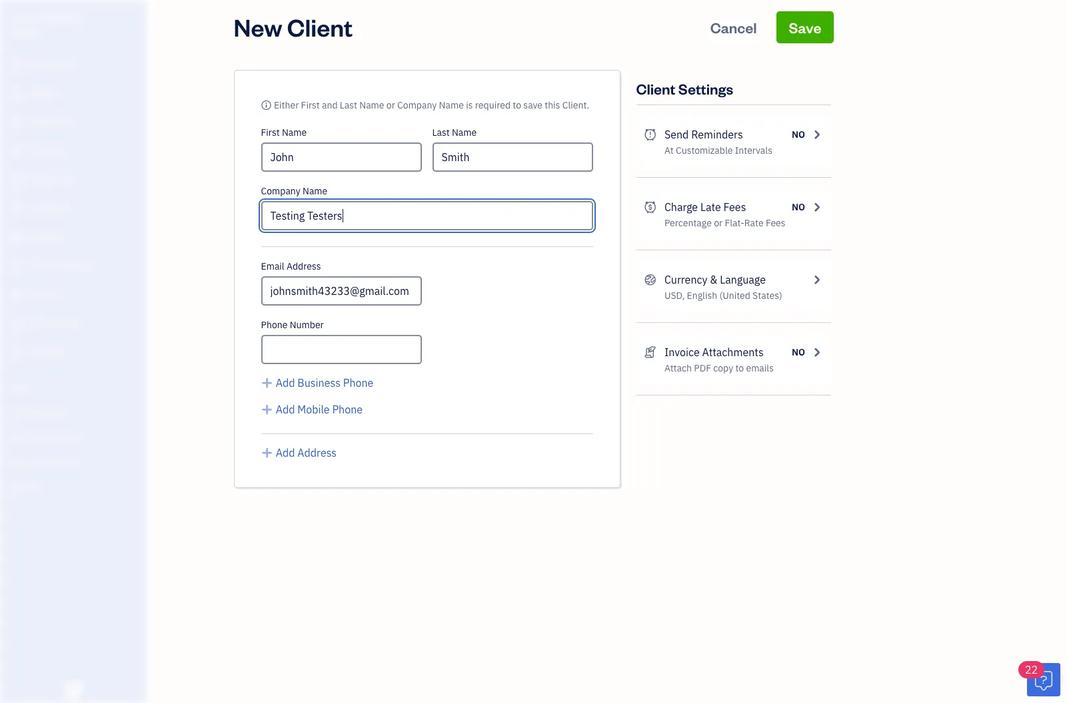 Task type: vqa. For each thing, say whether or not it's contained in the screenshot.


Task type: describe. For each thing, give the bounding box(es) containing it.
(united
[[720, 290, 750, 302]]

new client
[[234, 11, 353, 43]]

invoices image
[[644, 345, 657, 361]]

add for add business phone
[[276, 377, 295, 390]]

plus image for add address
[[261, 445, 273, 461]]

name for last name
[[452, 127, 477, 139]]

cancel button
[[698, 11, 769, 43]]

0 vertical spatial last
[[340, 99, 357, 111]]

last name
[[432, 127, 477, 139]]

Last Name text field
[[432, 143, 593, 172]]

pdf
[[694, 363, 711, 375]]

add for add address
[[276, 447, 295, 460]]

required
[[475, 99, 511, 111]]

peterson
[[42, 12, 82, 25]]

0 horizontal spatial to
[[513, 99, 521, 111]]

cancel
[[710, 18, 757, 37]]

items and services
[[10, 433, 80, 443]]

phone for add mobile phone
[[332, 403, 363, 417]]

expense image
[[9, 203, 25, 216]]

0 vertical spatial first
[[301, 99, 320, 111]]

1 horizontal spatial and
[[322, 99, 338, 111]]

payment image
[[9, 174, 25, 187]]

attach
[[665, 363, 692, 375]]

1 vertical spatial fees
[[766, 217, 786, 229]]

save
[[789, 18, 822, 37]]

resource center badge image
[[1027, 664, 1061, 697]]

charge
[[665, 201, 698, 214]]

team members link
[[3, 402, 143, 425]]

phone for add business phone
[[343, 377, 374, 390]]

add address
[[276, 447, 337, 460]]

settings inside settings link
[[10, 482, 41, 493]]

new
[[234, 11, 282, 43]]

members
[[33, 408, 68, 419]]

invoice
[[665, 346, 700, 359]]

Phone Number text field
[[261, 335, 422, 365]]

plus image for add mobile phone
[[261, 402, 273, 418]]

attachments
[[702, 346, 764, 359]]

phone number
[[261, 319, 324, 331]]

james
[[11, 12, 40, 25]]

connections
[[31, 457, 78, 468]]

team
[[10, 408, 31, 419]]

english
[[687, 290, 717, 302]]

estimate image
[[9, 117, 25, 130]]

chevronright image for send reminders
[[811, 127, 823, 143]]

owner
[[11, 27, 37, 37]]

client settings
[[636, 79, 733, 98]]

primary image
[[261, 99, 272, 111]]

name for company name
[[303, 185, 327, 197]]

rate
[[744, 217, 764, 229]]

apps link
[[3, 377, 143, 401]]

0 vertical spatial fees
[[724, 201, 746, 214]]

number
[[290, 319, 324, 331]]

this
[[545, 99, 560, 111]]

add address button
[[261, 445, 337, 461]]

invoice attachments
[[665, 346, 764, 359]]

1 horizontal spatial client
[[636, 79, 676, 98]]

and inside main element
[[32, 433, 46, 443]]

chevronright image
[[811, 272, 823, 288]]

bank connections
[[10, 457, 78, 468]]

settings link
[[3, 476, 143, 499]]

james peterson owner
[[11, 12, 82, 37]]

send
[[665, 128, 689, 141]]

apps
[[10, 383, 30, 394]]

0 vertical spatial phone
[[261, 319, 288, 331]]

company name
[[261, 185, 327, 197]]

email
[[261, 261, 284, 273]]

usd,
[[665, 290, 685, 302]]

states)
[[753, 290, 782, 302]]

1 horizontal spatial last
[[432, 127, 450, 139]]

add business phone
[[276, 377, 374, 390]]

email address
[[261, 261, 321, 273]]

currencyandlanguage image
[[644, 272, 657, 288]]

1 vertical spatial first
[[261, 127, 280, 139]]

22 button
[[1019, 662, 1061, 697]]

at customizable intervals
[[665, 145, 773, 157]]

at
[[665, 145, 674, 157]]

services
[[48, 433, 80, 443]]

chevronright image for invoice attachments
[[811, 345, 823, 361]]

add for add mobile phone
[[276, 403, 295, 417]]



Task type: locate. For each thing, give the bounding box(es) containing it.
add left mobile at the left of page
[[276, 403, 295, 417]]

save
[[523, 99, 543, 111]]

charge late fees
[[665, 201, 746, 214]]

0 horizontal spatial or
[[387, 99, 395, 111]]

company down first name
[[261, 185, 300, 197]]

1 vertical spatial address
[[297, 447, 337, 460]]

attach pdf copy to emails
[[665, 363, 774, 375]]

or
[[387, 99, 395, 111], [714, 217, 723, 229]]

to left "save" at the top
[[513, 99, 521, 111]]

intervals
[[735, 145, 773, 157]]

2 add from the top
[[276, 403, 295, 417]]

address
[[287, 261, 321, 273], [297, 447, 337, 460]]

1 vertical spatial plus image
[[261, 402, 273, 418]]

2 vertical spatial plus image
[[261, 445, 273, 461]]

0 vertical spatial address
[[287, 261, 321, 273]]

add mobile phone button
[[261, 402, 363, 418]]

to
[[513, 99, 521, 111], [736, 363, 744, 375]]

client image
[[9, 88, 25, 101]]

0 horizontal spatial first
[[261, 127, 280, 139]]

to right copy
[[736, 363, 744, 375]]

1 vertical spatial chevronright image
[[811, 199, 823, 215]]

1 chevronright image from the top
[[811, 127, 823, 143]]

address inside button
[[297, 447, 337, 460]]

dashboard image
[[9, 59, 25, 73]]

client
[[287, 11, 353, 43], [636, 79, 676, 98]]

Company Name text field
[[261, 201, 593, 231]]

bank
[[10, 457, 29, 468]]

percentage or flat-rate fees
[[665, 217, 786, 229]]

2 plus image from the top
[[261, 402, 273, 418]]

0 horizontal spatial fees
[[724, 201, 746, 214]]

chevronright image
[[811, 127, 823, 143], [811, 199, 823, 215], [811, 345, 823, 361]]

Email Address text field
[[261, 277, 422, 306]]

1 vertical spatial settings
[[10, 482, 41, 493]]

client up latereminders image
[[636, 79, 676, 98]]

22
[[1025, 664, 1038, 677]]

address for add address
[[297, 447, 337, 460]]

freshbooks image
[[63, 683, 84, 699]]

1 horizontal spatial fees
[[766, 217, 786, 229]]

0 horizontal spatial settings
[[10, 482, 41, 493]]

language
[[720, 273, 766, 287]]

last up "first name" text box
[[340, 99, 357, 111]]

0 vertical spatial or
[[387, 99, 395, 111]]

1 add from the top
[[276, 377, 295, 390]]

main element
[[0, 0, 180, 704]]

1 vertical spatial to
[[736, 363, 744, 375]]

3 add from the top
[[276, 447, 295, 460]]

is
[[466, 99, 473, 111]]

and right either
[[322, 99, 338, 111]]

add
[[276, 377, 295, 390], [276, 403, 295, 417], [276, 447, 295, 460]]

phone
[[261, 319, 288, 331], [343, 377, 374, 390], [332, 403, 363, 417]]

settings
[[678, 79, 733, 98], [10, 482, 41, 493]]

2 vertical spatial add
[[276, 447, 295, 460]]

add left business
[[276, 377, 295, 390]]

1 horizontal spatial settings
[[678, 79, 733, 98]]

and
[[322, 99, 338, 111], [32, 433, 46, 443]]

add business phone button
[[261, 375, 374, 391]]

plus image left business
[[261, 375, 273, 391]]

2 chevronright image from the top
[[811, 199, 823, 215]]

plus image left add address
[[261, 445, 273, 461]]

address down add mobile phone
[[297, 447, 337, 460]]

reminders
[[691, 128, 743, 141]]

first right either
[[301, 99, 320, 111]]

emails
[[746, 363, 774, 375]]

business
[[297, 377, 341, 390]]

items
[[10, 433, 31, 443]]

either
[[274, 99, 299, 111]]

name for first name
[[282, 127, 307, 139]]

mobile
[[297, 403, 330, 417]]

0 horizontal spatial client
[[287, 11, 353, 43]]

team members
[[10, 408, 68, 419]]

1 vertical spatial no
[[792, 201, 805, 213]]

last down the either first and last name or company name is required to save this client.
[[432, 127, 450, 139]]

plus image left mobile at the left of page
[[261, 402, 273, 418]]

client.
[[562, 99, 589, 111]]

latereminders image
[[644, 127, 657, 143]]

settings up send reminders
[[678, 79, 733, 98]]

0 vertical spatial no
[[792, 129, 805, 141]]

0 horizontal spatial last
[[340, 99, 357, 111]]

2 no from the top
[[792, 201, 805, 213]]

fees up flat-
[[724, 201, 746, 214]]

1 vertical spatial company
[[261, 185, 300, 197]]

0 vertical spatial client
[[287, 11, 353, 43]]

1 plus image from the top
[[261, 375, 273, 391]]

save button
[[777, 11, 834, 43]]

company up last name
[[397, 99, 437, 111]]

currency
[[665, 273, 708, 287]]

1 no from the top
[[792, 129, 805, 141]]

phone down phone number text field
[[343, 377, 374, 390]]

last
[[340, 99, 357, 111], [432, 127, 450, 139]]

2 vertical spatial phone
[[332, 403, 363, 417]]

address for email address
[[287, 261, 321, 273]]

1 vertical spatial add
[[276, 403, 295, 417]]

plus image for add business phone
[[261, 375, 273, 391]]

report image
[[9, 346, 25, 359]]

0 vertical spatial to
[[513, 99, 521, 111]]

add down add mobile phone button
[[276, 447, 295, 460]]

1 vertical spatial client
[[636, 79, 676, 98]]

3 plus image from the top
[[261, 445, 273, 461]]

2 vertical spatial no
[[792, 347, 805, 359]]

3 no from the top
[[792, 347, 805, 359]]

flat-
[[725, 217, 744, 229]]

money image
[[9, 289, 25, 302]]

name down is
[[452, 127, 477, 139]]

name down either
[[282, 127, 307, 139]]

plus image
[[261, 375, 273, 391], [261, 402, 273, 418], [261, 445, 273, 461]]

1 horizontal spatial first
[[301, 99, 320, 111]]

send reminders
[[665, 128, 743, 141]]

no for charge late fees
[[792, 201, 805, 213]]

0 vertical spatial settings
[[678, 79, 733, 98]]

percentage
[[665, 217, 712, 229]]

add mobile phone
[[276, 403, 363, 417]]

phone left number
[[261, 319, 288, 331]]

late
[[701, 201, 721, 214]]

timer image
[[9, 260, 25, 273]]

name down "first name" text box
[[303, 185, 327, 197]]

0 vertical spatial chevronright image
[[811, 127, 823, 143]]

1 vertical spatial last
[[432, 127, 450, 139]]

name
[[359, 99, 384, 111], [439, 99, 464, 111], [282, 127, 307, 139], [452, 127, 477, 139], [303, 185, 327, 197]]

settings down "bank"
[[10, 482, 41, 493]]

usd, english (united states)
[[665, 290, 782, 302]]

currency & language
[[665, 273, 766, 287]]

0 vertical spatial plus image
[[261, 375, 273, 391]]

company
[[397, 99, 437, 111], [261, 185, 300, 197]]

1 horizontal spatial to
[[736, 363, 744, 375]]

bank connections link
[[3, 451, 143, 475]]

1 vertical spatial and
[[32, 433, 46, 443]]

0 vertical spatial add
[[276, 377, 295, 390]]

1 horizontal spatial company
[[397, 99, 437, 111]]

latefees image
[[644, 199, 657, 215]]

chart image
[[9, 317, 25, 331]]

first
[[301, 99, 320, 111], [261, 127, 280, 139]]

0 vertical spatial company
[[397, 99, 437, 111]]

project image
[[9, 231, 25, 245]]

address right email at left
[[287, 261, 321, 273]]

items and services link
[[3, 427, 143, 450]]

invoice image
[[9, 145, 25, 159]]

0 horizontal spatial company
[[261, 185, 300, 197]]

First Name text field
[[261, 143, 422, 172]]

chevronright image for charge late fees
[[811, 199, 823, 215]]

customizable
[[676, 145, 733, 157]]

no for invoice attachments
[[792, 347, 805, 359]]

&
[[710, 273, 718, 287]]

no
[[792, 129, 805, 141], [792, 201, 805, 213], [792, 347, 805, 359]]

3 chevronright image from the top
[[811, 345, 823, 361]]

fees right rate
[[766, 217, 786, 229]]

phone right mobile at the left of page
[[332, 403, 363, 417]]

1 vertical spatial or
[[714, 217, 723, 229]]

first down primary image
[[261, 127, 280, 139]]

and right items at the bottom left
[[32, 433, 46, 443]]

name left is
[[439, 99, 464, 111]]

client right "new"
[[287, 11, 353, 43]]

name up "first name" text box
[[359, 99, 384, 111]]

either first and last name or company name is required to save this client.
[[274, 99, 589, 111]]

1 vertical spatial phone
[[343, 377, 374, 390]]

no for send reminders
[[792, 129, 805, 141]]

first name
[[261, 127, 307, 139]]

fees
[[724, 201, 746, 214], [766, 217, 786, 229]]

0 vertical spatial and
[[322, 99, 338, 111]]

2 vertical spatial chevronright image
[[811, 345, 823, 361]]

copy
[[713, 363, 733, 375]]

0 horizontal spatial and
[[32, 433, 46, 443]]

1 horizontal spatial or
[[714, 217, 723, 229]]



